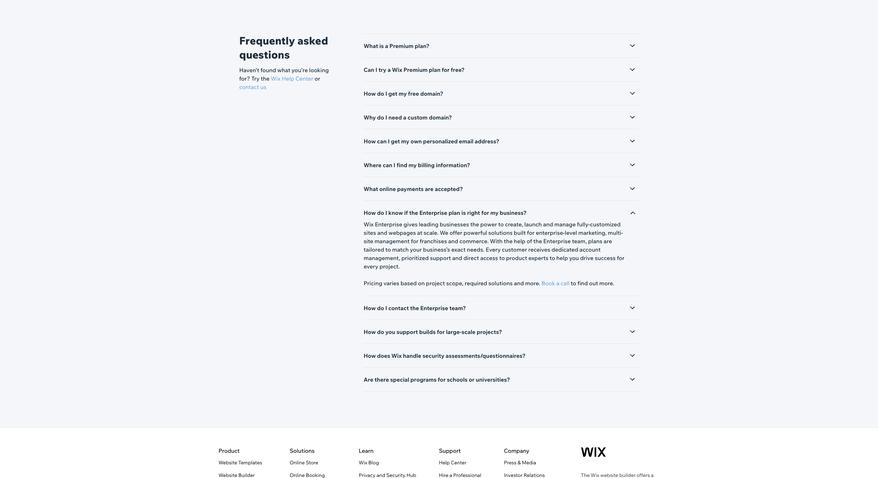 Task type: describe. For each thing, give the bounding box(es) containing it.
manage
[[555, 221, 576, 228]]

1 horizontal spatial help
[[557, 255, 568, 262]]

i for where can i find my billing information?
[[394, 162, 396, 169]]

online
[[290, 460, 305, 466]]

the right of
[[534, 238, 543, 245]]

and down product at the right of the page
[[514, 280, 524, 287]]

business's
[[423, 246, 450, 253]]

customer
[[502, 246, 527, 253]]

to right call
[[571, 280, 577, 287]]

franchises
[[420, 238, 447, 245]]

support inside the wix enterprise gives leading businesses the power to create, launch and manage fully-customized sites and webpages at scale. we offer powerful solutions built for enterprise-level marketing, multi- site management for franchises and commerce. with the help of the enterprise team, plans are tailored to match your business's exact needs. every customer receives dedicated account management, prioritized support and direct access to product experts to help you drive success for every project. pricing varies based on project scope, required solutions and more.
[[430, 255, 451, 262]]

a right try
[[388, 66, 391, 73]]

domain? for why do i need a custom domain?
[[429, 114, 452, 121]]

project
[[426, 280, 445, 287]]

1 vertical spatial premium
[[404, 66, 428, 73]]

do for know
[[377, 209, 384, 216]]

for left schools
[[438, 376, 446, 383]]

plan?
[[415, 42, 430, 49]]

i for how do i get my free domain?
[[386, 90, 387, 97]]

security
[[423, 353, 445, 360]]

for left large-
[[437, 329, 445, 336]]

0 vertical spatial find
[[397, 162, 408, 169]]

support
[[439, 448, 461, 455]]

for?
[[239, 75, 250, 82]]

the up powerful
[[471, 221, 479, 228]]

power
[[481, 221, 497, 228]]

drive
[[581, 255, 594, 262]]

team?
[[450, 305, 466, 312]]

wix help center link
[[271, 74, 314, 83]]

wix logo, homepage image
[[581, 448, 606, 457]]

press & media
[[504, 460, 537, 466]]

1 vertical spatial center
[[451, 460, 467, 466]]

can for where
[[383, 162, 393, 169]]

to down every
[[500, 255, 505, 262]]

company
[[504, 448, 530, 455]]

enterprise down enterprise-
[[544, 238, 571, 245]]

how for how do i know if the enterprise plan is right for my business?
[[364, 209, 376, 216]]

need
[[389, 114, 402, 121]]

my for billing
[[409, 162, 417, 169]]

contact inside try the wix help center or contact us
[[239, 83, 259, 91]]

required
[[465, 280, 488, 287]]

i for how can i get my own personalized email address?
[[388, 138, 390, 145]]

sites
[[364, 229, 376, 236]]

scale
[[462, 329, 476, 336]]

of
[[527, 238, 532, 245]]

address?
[[475, 138, 500, 145]]

&
[[518, 460, 521, 466]]

accepted?
[[435, 186, 463, 193]]

on
[[418, 280, 425, 287]]

what online payments are accepted?
[[364, 186, 463, 193]]

do for need
[[377, 114, 384, 121]]

product
[[219, 448, 240, 455]]

contact us link
[[239, 83, 267, 91]]

schools
[[447, 376, 468, 383]]

with
[[490, 238, 503, 245]]

website templates
[[219, 460, 262, 466]]

haven't
[[239, 67, 259, 74]]

billing
[[418, 162, 435, 169]]

right
[[468, 209, 480, 216]]

out
[[590, 280, 599, 287]]

can i try a wix premium plan for free?
[[364, 66, 465, 73]]

for right the success
[[617, 255, 625, 262]]

get for do
[[389, 90, 398, 97]]

how for how does wix handle security assessments/questionnaires?
[[364, 353, 376, 360]]

scale.
[[424, 229, 439, 236]]

to right experts
[[550, 255, 556, 262]]

exact
[[452, 246, 466, 253]]

gives
[[404, 221, 418, 228]]

free?
[[451, 66, 465, 73]]

i for how do i contact the enterprise team?
[[386, 305, 387, 312]]

blog
[[369, 460, 379, 466]]

scope,
[[447, 280, 464, 287]]

call
[[561, 280, 570, 287]]

businesses
[[440, 221, 469, 228]]

my for own
[[402, 138, 410, 145]]

media
[[522, 460, 537, 466]]

enterprise-
[[536, 229, 565, 236]]

if
[[405, 209, 408, 216]]

the down the based
[[410, 305, 419, 312]]

what is a premium plan?
[[364, 42, 430, 49]]

asked
[[298, 34, 328, 47]]

0 vertical spatial is
[[380, 42, 384, 49]]

enterprise left team?
[[421, 305, 449, 312]]

the up customer
[[504, 238, 513, 245]]

success
[[595, 255, 616, 262]]

own
[[411, 138, 422, 145]]

and right sites
[[378, 229, 388, 236]]

at
[[417, 229, 423, 236]]

do for contact
[[377, 305, 384, 312]]

marketing,
[[579, 229, 607, 236]]

1 vertical spatial support
[[397, 329, 418, 336]]

help center
[[439, 460, 467, 466]]

i left try
[[376, 66, 378, 73]]

builds
[[420, 329, 436, 336]]

what for what is a premium plan?
[[364, 42, 378, 49]]

learn
[[359, 448, 374, 455]]

powerful
[[464, 229, 488, 236]]

online
[[380, 186, 396, 193]]

wix enterprise gives leading businesses the power to create, launch and manage fully-customized sites and webpages at scale. we offer powerful solutions built for enterprise-level marketing, multi- site management for franchises and commerce. with the help of the enterprise team, plans are tailored to match your business's exact needs. every customer receives dedicated account management, prioritized support and direct access to product experts to help you drive success for every project. pricing varies based on project scope, required solutions and more.
[[364, 221, 625, 287]]

multi-
[[608, 229, 624, 236]]

level
[[565, 229, 578, 236]]

1 horizontal spatial find
[[578, 280, 588, 287]]

direct
[[464, 255, 479, 262]]

1 horizontal spatial is
[[462, 209, 466, 216]]

enterprise up leading
[[420, 209, 448, 216]]

free
[[408, 90, 419, 97]]

how for how do i get my free domain?
[[364, 90, 376, 97]]

launch
[[525, 221, 542, 228]]

how do i know if the enterprise plan is right for my business?
[[364, 209, 527, 216]]

website templates link
[[219, 459, 262, 467]]

looking
[[309, 67, 329, 74]]

account
[[580, 246, 601, 253]]

i for how do i know if the enterprise plan is right for my business?
[[386, 209, 387, 216]]

how does wix handle security assessments/questionnaires?
[[364, 353, 526, 360]]

wix inside the wix enterprise gives leading businesses the power to create, launch and manage fully-customized sites and webpages at scale. we offer powerful solutions built for enterprise-level marketing, multi- site management for franchises and commerce. with the help of the enterprise team, plans are tailored to match your business's exact needs. every customer receives dedicated account management, prioritized support and direct access to product experts to help you drive success for every project. pricing varies based on project scope, required solutions and more.
[[364, 221, 374, 228]]

your
[[410, 246, 422, 253]]

what for what online payments are accepted?
[[364, 186, 378, 193]]



Task type: vqa. For each thing, say whether or not it's contained in the screenshot.
1st What
yes



Task type: locate. For each thing, give the bounding box(es) containing it.
do left know
[[377, 209, 384, 216]]

do for support
[[377, 329, 384, 336]]

0 vertical spatial solutions
[[489, 229, 513, 236]]

wix right "does"
[[392, 353, 402, 360]]

email
[[459, 138, 474, 145]]

can right where
[[383, 162, 393, 169]]

1 vertical spatial domain?
[[429, 114, 452, 121]]

book
[[542, 280, 556, 287]]

premium
[[390, 42, 414, 49], [404, 66, 428, 73]]

1 vertical spatial plan
[[449, 209, 461, 216]]

programs
[[411, 376, 437, 383]]

management,
[[364, 255, 401, 262]]

management
[[375, 238, 410, 245]]

store
[[306, 460, 318, 466]]

can up where
[[377, 138, 387, 145]]

special
[[391, 376, 410, 383]]

more. left the book
[[526, 280, 541, 287]]

for up of
[[527, 229, 535, 236]]

how do you support builds for large-scale projects?
[[364, 329, 502, 336]]

how do i get my free domain?
[[364, 90, 444, 97]]

1 vertical spatial find
[[578, 280, 588, 287]]

1 vertical spatial are
[[604, 238, 613, 245]]

get
[[389, 90, 398, 97], [391, 138, 400, 145]]

why
[[364, 114, 376, 121]]

you up "does"
[[386, 329, 396, 336]]

2 do from the top
[[377, 114, 384, 121]]

a up try
[[385, 42, 389, 49]]

1 vertical spatial what
[[364, 186, 378, 193]]

wix
[[392, 66, 403, 73], [271, 75, 281, 82], [364, 221, 374, 228], [392, 353, 402, 360], [359, 460, 368, 466]]

0 vertical spatial help
[[282, 75, 294, 82]]

0 vertical spatial get
[[389, 90, 398, 97]]

or inside try the wix help center or contact us
[[315, 75, 320, 82]]

plan up businesses
[[449, 209, 461, 216]]

do
[[377, 90, 384, 97], [377, 114, 384, 121], [377, 209, 384, 216], [377, 305, 384, 312], [377, 329, 384, 336]]

i for why do i need a custom domain?
[[386, 114, 387, 121]]

2 what from the top
[[364, 186, 378, 193]]

1 more. from the left
[[526, 280, 541, 287]]

are down "multi-"
[[604, 238, 613, 245]]

or right schools
[[469, 376, 475, 383]]

prioritized
[[402, 255, 429, 262]]

support down business's
[[430, 255, 451, 262]]

wix left blog
[[359, 460, 368, 466]]

the up us
[[261, 75, 270, 82]]

help center link
[[439, 459, 467, 467]]

wix up sites
[[364, 221, 374, 228]]

1 solutions from the top
[[489, 229, 513, 236]]

commerce.
[[460, 238, 489, 245]]

online store
[[290, 460, 318, 466]]

0 horizontal spatial or
[[315, 75, 320, 82]]

1 horizontal spatial support
[[430, 255, 451, 262]]

find left billing
[[397, 162, 408, 169]]

for up your
[[411, 238, 419, 245]]

you're
[[292, 67, 308, 74]]

0 vertical spatial domain?
[[421, 90, 444, 97]]

6 how from the top
[[364, 353, 376, 360]]

team,
[[572, 238, 587, 245]]

1 horizontal spatial plan
[[449, 209, 461, 216]]

wix inside try the wix help center or contact us
[[271, 75, 281, 82]]

help down what
[[282, 75, 294, 82]]

or down looking at the top
[[315, 75, 320, 82]]

haven't found what you're looking for?
[[239, 67, 329, 82]]

there
[[375, 376, 389, 383]]

4 how from the top
[[364, 305, 376, 312]]

are right payments
[[425, 186, 434, 193]]

0 vertical spatial contact
[[239, 83, 259, 91]]

large-
[[446, 329, 462, 336]]

product
[[506, 255, 528, 262]]

do down try
[[377, 90, 384, 97]]

business?
[[500, 209, 527, 216]]

0 horizontal spatial are
[[425, 186, 434, 193]]

enterprise down know
[[375, 221, 403, 228]]

built
[[514, 229, 526, 236]]

dedicated
[[552, 246, 579, 253]]

access
[[481, 255, 498, 262]]

and up enterprise-
[[544, 221, 554, 228]]

payments
[[397, 186, 424, 193]]

plans
[[589, 238, 603, 245]]

2 more. from the left
[[600, 280, 615, 287]]

0 horizontal spatial center
[[296, 75, 314, 82]]

and down exact
[[453, 255, 463, 262]]

help
[[514, 238, 526, 245], [557, 255, 568, 262]]

1 horizontal spatial you
[[570, 255, 579, 262]]

for right right
[[482, 209, 490, 216]]

press
[[504, 460, 517, 466]]

every
[[364, 263, 379, 270]]

plan left free? in the right top of the page
[[429, 66, 441, 73]]

frequently asked questions
[[239, 34, 328, 61]]

you down dedicated
[[570, 255, 579, 262]]

solutions up the with
[[489, 229, 513, 236]]

more. inside the wix enterprise gives leading businesses the power to create, launch and manage fully-customized sites and webpages at scale. we offer powerful solutions built for enterprise-level marketing, multi- site management for franchises and commerce. with the help of the enterprise team, plans are tailored to match your business's exact needs. every customer receives dedicated account management, prioritized support and direct access to product experts to help you drive success for every project. pricing varies based on project scope, required solutions and more.
[[526, 280, 541, 287]]

1 vertical spatial solutions
[[489, 280, 513, 287]]

the right the if at the left top of page
[[410, 209, 418, 216]]

can for how
[[377, 138, 387, 145]]

more.
[[526, 280, 541, 287], [600, 280, 615, 287]]

are
[[425, 186, 434, 193], [604, 238, 613, 245]]

3 do from the top
[[377, 209, 384, 216]]

site
[[364, 238, 374, 245]]

support
[[430, 255, 451, 262], [397, 329, 418, 336]]

center down support
[[451, 460, 467, 466]]

0 vertical spatial what
[[364, 42, 378, 49]]

0 horizontal spatial help
[[514, 238, 526, 245]]

a
[[385, 42, 389, 49], [388, 66, 391, 73], [404, 114, 407, 121], [557, 280, 560, 287]]

what
[[278, 67, 291, 74]]

0 horizontal spatial contact
[[239, 83, 259, 91]]

offer
[[450, 229, 463, 236]]

do up "does"
[[377, 329, 384, 336]]

0 horizontal spatial is
[[380, 42, 384, 49]]

2 how from the top
[[364, 138, 376, 145]]

solutions
[[290, 448, 315, 455]]

and down offer
[[449, 238, 459, 245]]

for
[[442, 66, 450, 73], [482, 209, 490, 216], [527, 229, 535, 236], [411, 238, 419, 245], [617, 255, 625, 262], [437, 329, 445, 336], [438, 376, 446, 383]]

leading
[[419, 221, 439, 228]]

domain?
[[421, 90, 444, 97], [429, 114, 452, 121]]

receives
[[529, 246, 551, 253]]

i left know
[[386, 209, 387, 216]]

3 how from the top
[[364, 209, 376, 216]]

my left own
[[402, 138, 410, 145]]

customized
[[591, 221, 621, 228]]

the
[[261, 75, 270, 82], [410, 209, 418, 216], [471, 221, 479, 228], [504, 238, 513, 245], [534, 238, 543, 245], [410, 305, 419, 312]]

to
[[499, 221, 504, 228], [386, 246, 391, 253], [500, 255, 505, 262], [550, 255, 556, 262], [571, 280, 577, 287]]

i down need
[[388, 138, 390, 145]]

press & media link
[[504, 459, 537, 467]]

is
[[380, 42, 384, 49], [462, 209, 466, 216]]

create,
[[505, 221, 523, 228]]

contact down for?
[[239, 83, 259, 91]]

more. right out
[[600, 280, 615, 287]]

1 what from the top
[[364, 42, 378, 49]]

to down management
[[386, 246, 391, 253]]

0 vertical spatial center
[[296, 75, 314, 82]]

0 vertical spatial help
[[514, 238, 526, 245]]

4 do from the top
[[377, 305, 384, 312]]

1 vertical spatial help
[[439, 460, 450, 466]]

1 vertical spatial can
[[383, 162, 393, 169]]

0 horizontal spatial you
[[386, 329, 396, 336]]

do for get
[[377, 90, 384, 97]]

is up try
[[380, 42, 384, 49]]

get for can
[[391, 138, 400, 145]]

my
[[399, 90, 407, 97], [402, 138, 410, 145], [409, 162, 417, 169], [491, 209, 499, 216]]

0 horizontal spatial more.
[[526, 280, 541, 287]]

domain? for how do i get my free domain?
[[421, 90, 444, 97]]

domain? right free
[[421, 90, 444, 97]]

are there special programs for schools or universities?
[[364, 376, 510, 383]]

0 horizontal spatial find
[[397, 162, 408, 169]]

0 vertical spatial plan
[[429, 66, 441, 73]]

1 vertical spatial get
[[391, 138, 400, 145]]

5 do from the top
[[377, 329, 384, 336]]

every
[[486, 246, 501, 253]]

support left the builds
[[397, 329, 418, 336]]

i down varies
[[386, 305, 387, 312]]

5 how from the top
[[364, 329, 376, 336]]

my up power
[[491, 209, 499, 216]]

1 do from the top
[[377, 90, 384, 97]]

a left call
[[557, 280, 560, 287]]

for left free? in the right top of the page
[[442, 66, 450, 73]]

try the wix help center or contact us
[[239, 75, 320, 91]]

contact down varies
[[389, 305, 409, 312]]

solutions
[[489, 229, 513, 236], [489, 280, 513, 287]]

you inside the wix enterprise gives leading businesses the power to create, launch and manage fully-customized sites and webpages at scale. we offer powerful solutions built for enterprise-level marketing, multi- site management for franchises and commerce. with the help of the enterprise team, plans are tailored to match your business's exact needs. every customer receives dedicated account management, prioritized support and direct access to product experts to help you drive success for every project. pricing varies based on project scope, required solutions and more.
[[570, 255, 579, 262]]

1 horizontal spatial contact
[[389, 305, 409, 312]]

wix down found
[[271, 75, 281, 82]]

wix right try
[[392, 66, 403, 73]]

us
[[261, 83, 267, 91]]

varies
[[384, 280, 400, 287]]

0 horizontal spatial support
[[397, 329, 418, 336]]

get left own
[[391, 138, 400, 145]]

1 vertical spatial you
[[386, 329, 396, 336]]

how for how do i contact the enterprise team?
[[364, 305, 376, 312]]

1 vertical spatial help
[[557, 255, 568, 262]]

1 horizontal spatial or
[[469, 376, 475, 383]]

my left free
[[399, 90, 407, 97]]

what left online
[[364, 186, 378, 193]]

1 vertical spatial is
[[462, 209, 466, 216]]

help down built
[[514, 238, 526, 245]]

we
[[440, 229, 449, 236]]

how for how can i get my own personalized email address?
[[364, 138, 376, 145]]

2 solutions from the top
[[489, 280, 513, 287]]

or
[[315, 75, 320, 82], [469, 376, 475, 383]]

how for how do you support builds for large-scale projects?
[[364, 329, 376, 336]]

premium up free
[[404, 66, 428, 73]]

frequently
[[239, 34, 295, 47]]

1 vertical spatial or
[[469, 376, 475, 383]]

help down dedicated
[[557, 255, 568, 262]]

do down pricing
[[377, 305, 384, 312]]

0 vertical spatial support
[[430, 255, 451, 262]]

is left right
[[462, 209, 466, 216]]

what up can
[[364, 42, 378, 49]]

my left billing
[[409, 162, 417, 169]]

how do i contact the enterprise team?
[[364, 305, 466, 312]]

center down you're
[[296, 75, 314, 82]]

i
[[376, 66, 378, 73], [386, 90, 387, 97], [386, 114, 387, 121], [388, 138, 390, 145], [394, 162, 396, 169], [386, 209, 387, 216], [386, 305, 387, 312]]

handle
[[403, 353, 422, 360]]

1 horizontal spatial center
[[451, 460, 467, 466]]

are inside the wix enterprise gives leading businesses the power to create, launch and manage fully-customized sites and webpages at scale. we offer powerful solutions built for enterprise-level marketing, multi- site management for franchises and commerce. with the help of the enterprise team, plans are tailored to match your business's exact needs. every customer receives dedicated account management, prioritized support and direct access to product experts to help you drive success for every project. pricing varies based on project scope, required solutions and more.
[[604, 238, 613, 245]]

questions
[[239, 48, 290, 61]]

0 vertical spatial premium
[[390, 42, 414, 49]]

1 vertical spatial contact
[[389, 305, 409, 312]]

templates
[[239, 460, 262, 466]]

i down try
[[386, 90, 387, 97]]

0 horizontal spatial plan
[[429, 66, 441, 73]]

needs.
[[467, 246, 485, 253]]

solutions right required
[[489, 280, 513, 287]]

center inside try the wix help center or contact us
[[296, 75, 314, 82]]

help down support
[[439, 460, 450, 466]]

online store link
[[290, 459, 318, 467]]

1 horizontal spatial are
[[604, 238, 613, 245]]

does
[[377, 353, 391, 360]]

to right power
[[499, 221, 504, 228]]

i left need
[[386, 114, 387, 121]]

0 vertical spatial can
[[377, 138, 387, 145]]

1 how from the top
[[364, 90, 376, 97]]

fully-
[[577, 221, 591, 228]]

1 horizontal spatial more.
[[600, 280, 615, 287]]

a right need
[[404, 114, 407, 121]]

experts
[[529, 255, 549, 262]]

custom
[[408, 114, 428, 121]]

do right why
[[377, 114, 384, 121]]

1 horizontal spatial help
[[439, 460, 450, 466]]

find left out
[[578, 280, 588, 287]]

0 vertical spatial or
[[315, 75, 320, 82]]

know
[[389, 209, 403, 216]]

i right where
[[394, 162, 396, 169]]

premium left 'plan?'
[[390, 42, 414, 49]]

0 horizontal spatial help
[[282, 75, 294, 82]]

get left free
[[389, 90, 398, 97]]

domain? right custom
[[429, 114, 452, 121]]

0 vertical spatial you
[[570, 255, 579, 262]]

projects?
[[477, 329, 502, 336]]

my for free
[[399, 90, 407, 97]]

the inside try the wix help center or contact us
[[261, 75, 270, 82]]

personalized
[[423, 138, 458, 145]]

pricing
[[364, 280, 383, 287]]

help inside try the wix help center or contact us
[[282, 75, 294, 82]]

0 vertical spatial are
[[425, 186, 434, 193]]

plan
[[429, 66, 441, 73], [449, 209, 461, 216]]



